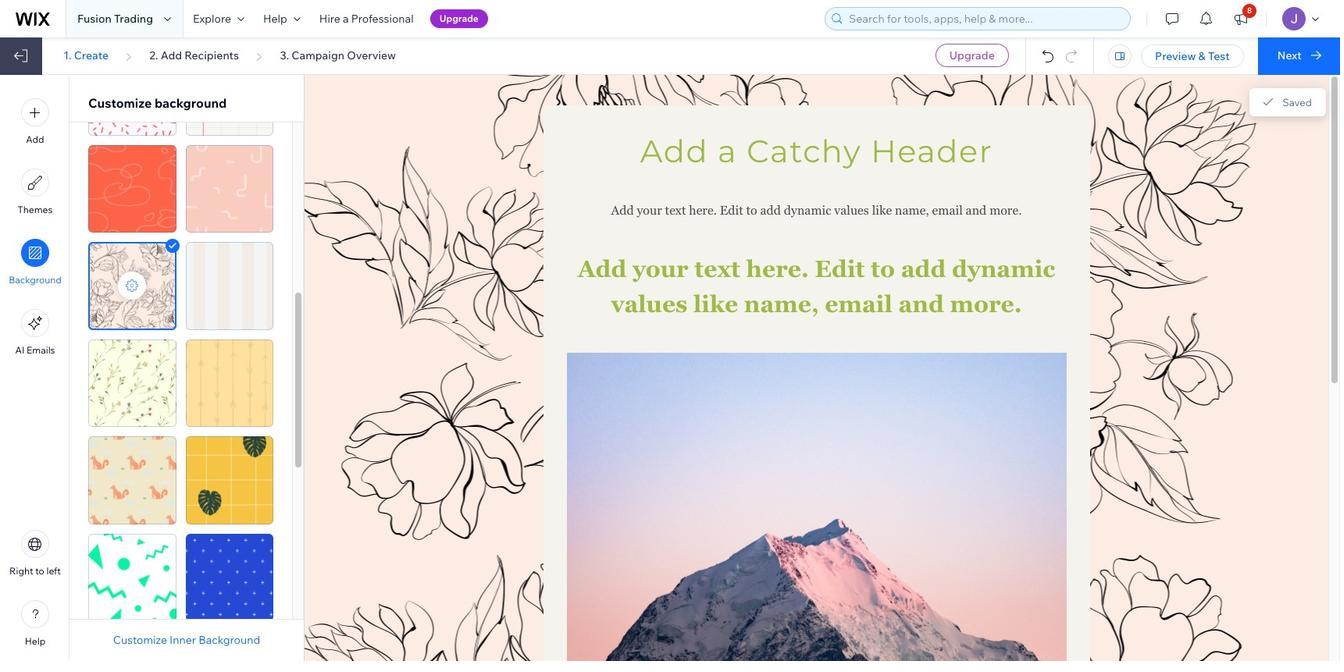 Task type: describe. For each thing, give the bounding box(es) containing it.
explore
[[193, 12, 231, 26]]

hire
[[319, 12, 340, 26]]

2. add recipients link
[[149, 48, 239, 62]]

customize background
[[88, 95, 227, 111]]

2. add recipients
[[149, 48, 239, 62]]

background
[[155, 95, 227, 111]]

0 vertical spatial background
[[9, 274, 62, 286]]

1 vertical spatial help
[[25, 636, 45, 647]]

1.
[[63, 48, 72, 62]]

a for professional
[[343, 12, 349, 26]]

0 horizontal spatial values
[[611, 291, 688, 318]]

0 horizontal spatial edit
[[720, 203, 743, 218]]

fusion
[[77, 12, 112, 26]]

upgrade for leftmost the upgrade button
[[439, 12, 479, 24]]

0 horizontal spatial add
[[760, 203, 781, 218]]

test
[[1208, 49, 1230, 63]]

3. campaign overview
[[280, 48, 396, 62]]

0 vertical spatial dynamic
[[784, 203, 831, 218]]

1. create
[[63, 48, 109, 62]]

hire a professional link
[[310, 0, 423, 37]]

right
[[9, 565, 33, 577]]

3.
[[280, 48, 289, 62]]

more. inside add your text here. edit to add dynamic values like name, email and more.
[[950, 291, 1022, 318]]

themes
[[18, 204, 53, 216]]

professional
[[351, 12, 414, 26]]

hire a professional
[[319, 12, 414, 26]]

recipients
[[185, 48, 239, 62]]

1 vertical spatial and
[[898, 291, 944, 318]]

left
[[46, 565, 61, 577]]

text inside add your text here. edit to add dynamic values like name, email and more.
[[695, 255, 740, 283]]

0 vertical spatial text
[[665, 203, 686, 218]]

right to left
[[9, 565, 61, 577]]

1 horizontal spatial add
[[901, 255, 946, 283]]

1 horizontal spatial background
[[198, 633, 260, 647]]

next
[[1278, 48, 1302, 62]]

1 horizontal spatial and
[[966, 203, 987, 218]]

0 horizontal spatial email
[[825, 291, 892, 318]]

themes button
[[18, 169, 53, 216]]

0 horizontal spatial here.
[[689, 203, 717, 218]]

preview
[[1155, 49, 1196, 63]]

2.
[[149, 48, 158, 62]]

0 horizontal spatial upgrade button
[[430, 9, 488, 28]]

1 horizontal spatial name,
[[895, 203, 929, 218]]

trading
[[114, 12, 153, 26]]

catchy
[[747, 132, 862, 170]]

ai emails
[[15, 344, 55, 356]]



Task type: locate. For each thing, give the bounding box(es) containing it.
1 vertical spatial add your text here. edit to add dynamic values like name, email and more.
[[578, 255, 1061, 318]]

1. create link
[[63, 48, 109, 62]]

1 horizontal spatial like
[[872, 203, 892, 218]]

1 vertical spatial upgrade
[[950, 48, 995, 62]]

0 vertical spatial your
[[637, 203, 662, 218]]

0 vertical spatial a
[[343, 12, 349, 26]]

to inside button
[[35, 565, 44, 577]]

0 vertical spatial and
[[966, 203, 987, 218]]

1 vertical spatial edit
[[815, 255, 865, 283]]

0 horizontal spatial to
[[35, 565, 44, 577]]

0 vertical spatial customize
[[88, 95, 152, 111]]

1 vertical spatial text
[[695, 255, 740, 283]]

customize inner background button
[[113, 633, 260, 647]]

to
[[746, 203, 757, 218], [871, 255, 895, 283], [35, 565, 44, 577]]

1 vertical spatial add
[[901, 255, 946, 283]]

1 vertical spatial here.
[[746, 255, 809, 283]]

0 vertical spatial values
[[834, 203, 869, 218]]

add a catchy header
[[640, 132, 993, 170]]

1 horizontal spatial a
[[718, 132, 737, 170]]

0 vertical spatial help
[[263, 12, 287, 26]]

1 vertical spatial name,
[[744, 291, 819, 318]]

add your text here. edit to add dynamic values like name, email and more.
[[611, 203, 1022, 218], [578, 255, 1061, 318]]

0 vertical spatial name,
[[895, 203, 929, 218]]

0 horizontal spatial text
[[665, 203, 686, 218]]

more.
[[990, 203, 1022, 218], [950, 291, 1022, 318]]

0 horizontal spatial upgrade
[[439, 12, 479, 24]]

header
[[871, 132, 993, 170]]

values
[[834, 203, 869, 218], [611, 291, 688, 318]]

help
[[263, 12, 287, 26], [25, 636, 45, 647]]

1 vertical spatial a
[[718, 132, 737, 170]]

1 horizontal spatial to
[[746, 203, 757, 218]]

0 vertical spatial more.
[[990, 203, 1022, 218]]

customize for customize background
[[88, 95, 152, 111]]

ai emails button
[[15, 309, 55, 356]]

1 vertical spatial background
[[198, 633, 260, 647]]

customize down create
[[88, 95, 152, 111]]

0 vertical spatial email
[[932, 203, 963, 218]]

here. inside add your text here. edit to add dynamic values like name, email and more.
[[746, 255, 809, 283]]

create
[[74, 48, 109, 62]]

1 horizontal spatial edit
[[815, 255, 865, 283]]

1 horizontal spatial help
[[263, 12, 287, 26]]

1 horizontal spatial upgrade button
[[935, 44, 1009, 67]]

upgrade for the upgrade button to the bottom
[[950, 48, 995, 62]]

preview & test
[[1155, 49, 1230, 63]]

1 horizontal spatial email
[[932, 203, 963, 218]]

0 horizontal spatial a
[[343, 12, 349, 26]]

background
[[9, 274, 62, 286], [198, 633, 260, 647]]

ai
[[15, 344, 25, 356]]

0 horizontal spatial background
[[9, 274, 62, 286]]

1 horizontal spatial text
[[695, 255, 740, 283]]

edit
[[720, 203, 743, 218], [815, 255, 865, 283]]

1 vertical spatial to
[[871, 255, 895, 283]]

1 vertical spatial email
[[825, 291, 892, 318]]

background up ai emails button
[[9, 274, 62, 286]]

add
[[161, 48, 182, 62], [640, 132, 708, 170], [26, 134, 44, 145], [611, 203, 634, 218], [578, 255, 627, 283]]

0 vertical spatial like
[[872, 203, 892, 218]]

campaign
[[292, 48, 344, 62]]

0 horizontal spatial help button
[[21, 601, 49, 647]]

1 vertical spatial your
[[632, 255, 689, 283]]

here.
[[689, 203, 717, 218], [746, 255, 809, 283]]

your
[[637, 203, 662, 218], [632, 255, 689, 283]]

background button
[[9, 239, 62, 286]]

help button up "3."
[[254, 0, 310, 37]]

0 vertical spatial here.
[[689, 203, 717, 218]]

emails
[[27, 344, 55, 356]]

1 vertical spatial dynamic
[[952, 255, 1055, 283]]

2 horizontal spatial to
[[871, 255, 895, 283]]

0 horizontal spatial dynamic
[[784, 203, 831, 218]]

next button
[[1258, 37, 1340, 75]]

1 horizontal spatial values
[[834, 203, 869, 218]]

&
[[1198, 49, 1206, 63]]

upgrade button right professional
[[430, 9, 488, 28]]

a
[[343, 12, 349, 26], [718, 132, 737, 170]]

customize for customize inner background
[[113, 633, 167, 647]]

1 vertical spatial upgrade button
[[935, 44, 1009, 67]]

1 vertical spatial more.
[[950, 291, 1022, 318]]

name,
[[895, 203, 929, 218], [744, 291, 819, 318]]

like
[[872, 203, 892, 218], [694, 291, 738, 318]]

upgrade button down search for tools, apps, help & more... field
[[935, 44, 1009, 67]]

0 vertical spatial upgrade button
[[430, 9, 488, 28]]

0 vertical spatial to
[[746, 203, 757, 218]]

1 horizontal spatial dynamic
[[952, 255, 1055, 283]]

add button
[[21, 98, 49, 145]]

and
[[966, 203, 987, 218], [898, 291, 944, 318]]

dynamic inside add your text here. edit to add dynamic values like name, email and more.
[[952, 255, 1055, 283]]

1 vertical spatial customize
[[113, 633, 167, 647]]

upgrade right professional
[[439, 12, 479, 24]]

0 vertical spatial help button
[[254, 0, 310, 37]]

text
[[665, 203, 686, 218], [695, 255, 740, 283]]

help button
[[254, 0, 310, 37], [21, 601, 49, 647]]

overview
[[347, 48, 396, 62]]

saved
[[1283, 96, 1312, 109]]

2 vertical spatial to
[[35, 565, 44, 577]]

dynamic
[[784, 203, 831, 218], [952, 255, 1055, 283]]

Search for tools, apps, help & more... field
[[844, 8, 1125, 30]]

a for catchy
[[718, 132, 737, 170]]

upgrade down search for tools, apps, help & more... field
[[950, 48, 995, 62]]

0 vertical spatial edit
[[720, 203, 743, 218]]

0 horizontal spatial and
[[898, 291, 944, 318]]

add inside button
[[26, 134, 44, 145]]

email
[[932, 203, 963, 218], [825, 291, 892, 318]]

help button down "right to left"
[[21, 601, 49, 647]]

1 horizontal spatial help button
[[254, 0, 310, 37]]

1 vertical spatial values
[[611, 291, 688, 318]]

customize
[[88, 95, 152, 111], [113, 633, 167, 647]]

add
[[760, 203, 781, 218], [901, 255, 946, 283]]

help down "right to left"
[[25, 636, 45, 647]]

0 horizontal spatial like
[[694, 291, 738, 318]]

0 vertical spatial add
[[760, 203, 781, 218]]

0 horizontal spatial help
[[25, 636, 45, 647]]

customize inner background
[[113, 633, 260, 647]]

0 vertical spatial add your text here. edit to add dynamic values like name, email and more.
[[611, 203, 1022, 218]]

a right hire
[[343, 12, 349, 26]]

your inside add your text here. edit to add dynamic values like name, email and more.
[[632, 255, 689, 283]]

1 vertical spatial help button
[[21, 601, 49, 647]]

help up "3."
[[263, 12, 287, 26]]

8 button
[[1224, 0, 1258, 37]]

upgrade
[[439, 12, 479, 24], [950, 48, 995, 62]]

background right inner at the bottom left of the page
[[198, 633, 260, 647]]

0 horizontal spatial name,
[[744, 291, 819, 318]]

preview & test button
[[1141, 45, 1244, 68]]

customize left inner at the bottom left of the page
[[113, 633, 167, 647]]

inner
[[170, 633, 196, 647]]

3. campaign overview link
[[280, 48, 396, 62]]

a left the catchy
[[718, 132, 737, 170]]

1 horizontal spatial upgrade
[[950, 48, 995, 62]]

right to left button
[[9, 530, 61, 577]]

8
[[1247, 5, 1252, 16]]

0 vertical spatial upgrade
[[439, 12, 479, 24]]

fusion trading
[[77, 12, 153, 26]]

upgrade button
[[430, 9, 488, 28], [935, 44, 1009, 67]]

1 vertical spatial like
[[694, 291, 738, 318]]

1 horizontal spatial here.
[[746, 255, 809, 283]]



Task type: vqa. For each thing, say whether or not it's contained in the screenshot.
QUICK ACCESS
no



